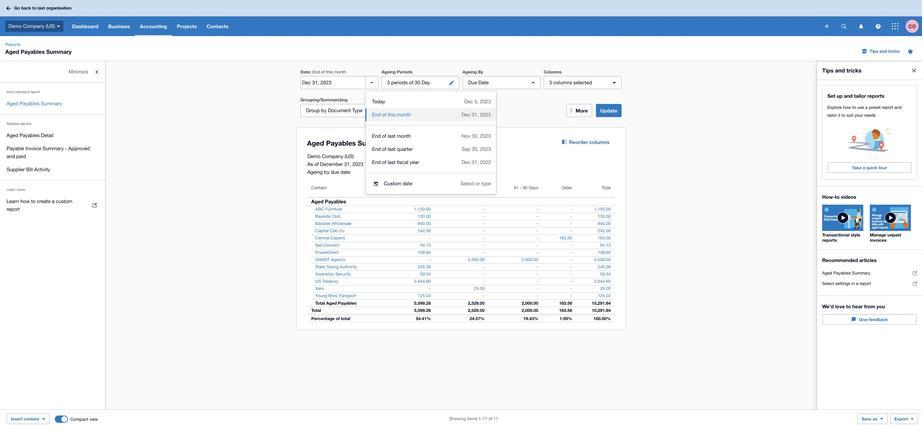 Task type: describe. For each thing, give the bounding box(es) containing it.
standard
[[15, 90, 29, 94]]

1,150.00 for second the 1,150.00 'link' from the right
[[415, 207, 431, 212]]

group
[[306, 108, 320, 113]]

0 horizontal spatial tips and tricks
[[823, 67, 862, 74]]

month for end of last month
[[397, 133, 411, 139]]

company for demo company (us) as of december 31, 2023 ageing by due date
[[322, 154, 343, 159]]

108.60 for 1st the 108.60 link from right
[[598, 250, 611, 255]]

(us) for demo company (us) as of december 31, 2023 ageing by due date
[[345, 154, 354, 159]]

1,150.00 for 2nd the 1,150.00 'link' from left
[[595, 207, 611, 212]]

save as button
[[858, 414, 888, 425]]

invoice
[[26, 146, 41, 152]]

1 163.56 link from the left
[[556, 235, 577, 242]]

ageing for ageing by
[[463, 69, 477, 75]]

learn for learn how to create a custom report
[[7, 199, 19, 204]]

net connect link
[[308, 243, 344, 249]]

by inside popup button
[[321, 108, 327, 113]]

2 840.00 link from the left
[[594, 221, 615, 227]]

up
[[837, 93, 843, 99]]

end of last fiscal year
[[372, 160, 419, 165]]

31 - 60 days
[[461, 186, 485, 191]]

of up end of last quarter
[[382, 133, 387, 139]]

of right 1-
[[489, 417, 493, 422]]

aged down related
[[7, 133, 18, 138]]

powerdirect link
[[308, 250, 343, 256]]

summary inside reports aged payables summary
[[46, 48, 72, 55]]

2 245.38 link from the left
[[594, 264, 615, 271]]

selected
[[574, 80, 593, 85]]

net connect
[[315, 243, 340, 248]]

and inside explore how to use a preset report and tailor it to suit your needs
[[895, 105, 902, 110]]

last for end of last month
[[388, 133, 396, 139]]

summary for the bottom aged payables summary link
[[853, 271, 871, 276]]

31 - 60 days button
[[435, 182, 489, 198]]

insert
[[11, 417, 23, 422]]

demo company (us) as of december 31, 2023 ageing by due date
[[308, 154, 364, 175]]

contact
[[312, 186, 327, 191]]

xero link
[[308, 286, 328, 292]]

1 vertical spatial svg image
[[826, 24, 829, 28]]

set
[[828, 93, 836, 99]]

taxing
[[327, 265, 339, 270]]

0 horizontal spatial aged payables summary link
[[0, 97, 105, 110]]

periods
[[397, 69, 413, 75]]

list box containing today
[[366, 91, 497, 195]]

back
[[21, 5, 31, 11]]

30 inside report output element
[[416, 186, 420, 191]]

end for end of last fiscal year
[[372, 160, 381, 165]]

dec for dec 31, 2023
[[462, 112, 471, 118]]

and inside button
[[880, 49, 888, 54]]

2 130.00 from the left
[[598, 214, 611, 219]]

supplier bill activity link
[[0, 163, 105, 176]]

end for end of last quarter
[[372, 147, 381, 152]]

articles
[[860, 258, 877, 264]]

1 29.00 from the left
[[474, 287, 485, 292]]

- inside payable invoice summary - approved and paid
[[65, 146, 67, 152]]

authority
[[340, 265, 357, 270]]

tips and tricks inside tips and tricks button
[[870, 49, 900, 54]]

group by document type button
[[301, 104, 379, 117]]

style
[[851, 233, 861, 238]]

end of last quarter
[[372, 147, 413, 152]]

invoices
[[871, 238, 887, 243]]

reports inside transactional style reports
[[823, 238, 838, 243]]

1 840.00 link from the left
[[414, 221, 435, 227]]

wholesale
[[332, 222, 352, 226]]

reports aged payables summary
[[5, 42, 72, 55]]

2,000.00 for total aged payables
[[522, 301, 539, 306]]

swanston security link
[[308, 271, 355, 278]]

2 2,644.60 link from the left
[[591, 279, 615, 285]]

accounting button
[[135, 16, 172, 36]]

periods
[[392, 80, 408, 85]]

feedback
[[870, 317, 889, 323]]

days for 61 - 90 days
[[529, 186, 539, 191]]

manage
[[871, 233, 887, 238]]

1 108.60 link from the left
[[414, 250, 435, 256]]

young bros transport
[[315, 294, 357, 299]]

demo for demo company (us) as of december 31, 2023 ageing by due date
[[308, 154, 321, 159]]

ageing for ageing periods
[[382, 69, 396, 75]]

older
[[562, 186, 573, 191]]

to for learn how to create a custom report
[[31, 199, 36, 204]]

date inside demo company (us) as of december 31, 2023 ageing by due date
[[341, 170, 351, 175]]

transactional style reports button
[[823, 205, 864, 243]]

0 vertical spatial reports
[[868, 93, 885, 99]]

group containing today
[[366, 91, 497, 195]]

2 245.38 from the left
[[598, 265, 611, 270]]

swanston security
[[315, 272, 351, 277]]

report output element
[[308, 182, 615, 323]]

month inside date : end of this month
[[334, 70, 346, 75]]

by
[[478, 69, 484, 75]]

2 29.00 link from the left
[[597, 286, 615, 292]]

date inside list box
[[403, 181, 413, 187]]

save
[[862, 417, 872, 422]]

2 242.00 link from the left
[[594, 228, 615, 235]]

or
[[476, 181, 480, 187]]

due
[[331, 170, 339, 175]]

2,644.60 for 2nd the "2,644.60" link from right
[[415, 279, 431, 284]]

1-
[[479, 417, 483, 422]]

smart agency link
[[308, 257, 350, 264]]

19.43%
[[524, 316, 539, 322]]

last for end of last fiscal year
[[388, 160, 396, 165]]

how for learn
[[20, 199, 30, 204]]

to for we'd love to hear from you
[[847, 304, 852, 310]]

quarter
[[397, 147, 413, 152]]

2 108.60 link from the left
[[594, 250, 615, 256]]

central copiers link
[[308, 235, 349, 242]]

minimize
[[69, 69, 88, 75]]

go
[[14, 5, 20, 11]]

1 242.00 from the left
[[418, 229, 431, 234]]

- inside 1 - 30 days button
[[413, 186, 414, 191]]

document
[[328, 108, 351, 113]]

co button
[[906, 16, 923, 36]]

aged down bros
[[326, 301, 337, 306]]

quick
[[867, 165, 878, 171]]

to left videos
[[836, 194, 840, 200]]

projects button
[[172, 16, 202, 36]]

connect
[[323, 243, 340, 248]]

contacts
[[207, 23, 229, 29]]

2 242.00 from the left
[[598, 229, 611, 234]]

nov
[[462, 133, 471, 139]]

how for explore
[[844, 105, 852, 110]]

date : end of this month
[[301, 69, 346, 75]]

0 horizontal spatial reports
[[20, 122, 31, 126]]

capital cab co link
[[308, 228, 349, 235]]

select for select or type
[[461, 181, 475, 187]]

ageing inside demo company (us) as of december 31, 2023 ageing by due date
[[308, 170, 323, 175]]

aged payables
[[312, 199, 346, 205]]

2,500.00
[[468, 258, 485, 263]]

dec for dec 5, 2023
[[465, 99, 473, 105]]

to right 'it'
[[842, 113, 846, 118]]

payables up the settings
[[834, 271, 852, 276]]

ageing periods
[[382, 69, 413, 75]]

company for demo company (us)
[[23, 23, 44, 29]]

Report title field
[[306, 136, 547, 151]]

aged payables detail
[[7, 133, 54, 138]]

date inside popup button
[[479, 80, 489, 85]]

1.59%
[[560, 316, 573, 322]]

1 vertical spatial total
[[315, 301, 325, 306]]

learn how to create a custom report link
[[0, 195, 105, 216]]

3 columns selected
[[550, 80, 593, 85]]

days for 1 - 30 days
[[422, 186, 431, 191]]

by inside demo company (us) as of december 31, 2023 ageing by due date
[[324, 170, 330, 175]]

sep
[[462, 147, 471, 152]]

0 vertical spatial 30
[[415, 80, 421, 85]]

108.60 for 2nd the 108.60 link from right
[[418, 250, 431, 255]]

aged payables summary for aged payables summary link to the left
[[7, 101, 62, 106]]

1 242.00 link from the left
[[414, 228, 435, 235]]

svg image inside demo company (us) popup button
[[57, 26, 60, 27]]

aged payables detail link
[[0, 129, 105, 142]]

total inside button
[[602, 186, 611, 191]]

this inside list box
[[388, 112, 396, 118]]

export
[[895, 417, 909, 422]]

co
[[339, 229, 345, 234]]

dec for dec 31, 2022
[[462, 160, 471, 165]]

1 54.13 from the left
[[420, 243, 431, 248]]

2 59.54 link from the left
[[597, 271, 615, 278]]

state taxing authority link
[[308, 264, 361, 271]]

payables down transport
[[338, 301, 357, 306]]

2023 for nov 30, 2023
[[480, 133, 491, 139]]

dec 31, 2023
[[462, 112, 491, 118]]

30, for nov
[[472, 133, 479, 139]]

settings
[[836, 282, 851, 287]]

banner containing co
[[0, 0, 923, 36]]

payables down 'xero standard report'
[[20, 101, 40, 106]]

of down end of last quarter
[[382, 160, 387, 165]]

5,
[[475, 99, 479, 105]]

5,599.28 for total
[[415, 308, 431, 314]]

2 840.00 from the left
[[598, 222, 611, 226]]

bayside club
[[315, 214, 341, 219]]

Select end date field
[[301, 77, 365, 89]]

showing items 1-17 of 17
[[450, 417, 499, 422]]

powerdirect
[[315, 250, 339, 255]]

31, for 2023
[[472, 112, 479, 118]]

and inside payable invoice summary - approved and paid
[[7, 154, 15, 159]]

take a quick tour
[[853, 165, 888, 171]]

1 horizontal spatial tailor
[[855, 93, 867, 99]]

60
[[469, 186, 474, 191]]

remove from favorites image
[[904, 45, 918, 58]]

tips and tricks button
[[859, 46, 904, 57]]

summary for aged payables summary link to the left
[[41, 101, 62, 106]]

61 - 90 days
[[514, 186, 539, 191]]

and up up
[[836, 67, 846, 74]]

how-
[[823, 194, 836, 200]]

summary for payable invoice summary - approved and paid link
[[43, 146, 64, 152]]

aged up abc
[[312, 199, 324, 205]]

of inside date : end of this month
[[321, 70, 325, 75]]

2 1,150.00 link from the left
[[591, 206, 615, 213]]

grouping/summarizing
[[301, 97, 348, 103]]

xero for xero standard report
[[7, 90, 14, 94]]



Task type: vqa. For each thing, say whether or not it's contained in the screenshot.


Task type: locate. For each thing, give the bounding box(es) containing it.
2 learn from the top
[[7, 199, 19, 204]]

this up end of last month
[[388, 112, 396, 118]]

manage unpaid invoices button
[[871, 205, 912, 243]]

130.00 link down 1 - 30 days
[[414, 214, 435, 220]]

demo inside demo company (us) as of december 31, 2023 ageing by due date
[[308, 154, 321, 159]]

payables up invoice
[[20, 133, 40, 138]]

1 vertical spatial month
[[397, 112, 411, 118]]

end up end of last quarter
[[372, 133, 381, 139]]

days right 60 at the top of page
[[475, 186, 485, 191]]

0 horizontal spatial 840.00
[[418, 222, 431, 226]]

29.00 link down 2,500.00 link
[[470, 286, 489, 292]]

2 10,291.84 from the top
[[592, 308, 611, 314]]

(us) inside popup button
[[46, 23, 55, 29]]

preset
[[869, 105, 881, 110]]

1 vertical spatial dec
[[462, 112, 471, 118]]

report right standard
[[30, 90, 40, 94]]

ageing left by
[[463, 69, 477, 75]]

2023 down dec 5, 2023
[[480, 112, 491, 118]]

report inside explore how to use a preset report and tailor it to suit your needs
[[883, 105, 894, 110]]

to left create
[[31, 199, 36, 204]]

2 125.03 link from the left
[[594, 293, 615, 300]]

1 vertical spatial tailor
[[828, 113, 838, 118]]

2,529.00 for total
[[468, 308, 485, 314]]

10,291.84 for total
[[592, 308, 611, 314]]

days for 31 - 60 days
[[475, 186, 485, 191]]

learn for learn more
[[7, 188, 16, 192]]

30, for sep
[[472, 147, 479, 152]]

demo for demo company (us)
[[9, 23, 22, 29]]

recommended
[[823, 258, 859, 264]]

163.56 link
[[556, 235, 577, 242], [594, 235, 615, 242]]

130.00 down total button
[[598, 214, 611, 219]]

125.03 up '54.41%'
[[418, 294, 431, 299]]

0 horizontal spatial 29.00
[[474, 287, 485, 292]]

of down end of last month
[[382, 147, 387, 152]]

a right in
[[857, 282, 859, 287]]

this
[[326, 70, 333, 75], [388, 112, 396, 118]]

compact view
[[71, 418, 98, 422]]

ageing by
[[463, 69, 484, 75]]

end for end of last month
[[372, 133, 381, 139]]

group by document type
[[306, 108, 363, 113]]

2 5,599.28 from the top
[[415, 308, 431, 314]]

125.03 link up 100.00%
[[594, 293, 615, 300]]

tricks inside button
[[889, 49, 900, 54]]

of right :
[[321, 70, 325, 75]]

tailor
[[855, 93, 867, 99], [828, 113, 838, 118]]

end for end of this month
[[372, 112, 381, 118]]

2 vertical spatial total
[[312, 308, 321, 314]]

54.41%
[[416, 316, 431, 322]]

to for explore how to use a preset report and tailor it to suit your needs
[[853, 105, 857, 110]]

31, right december
[[344, 162, 351, 167]]

1 vertical spatial 30,
[[472, 147, 479, 152]]

of inside report output element
[[336, 316, 340, 322]]

and right the preset
[[895, 105, 902, 110]]

1 horizontal spatial 1,150.00 link
[[591, 206, 615, 213]]

state
[[315, 265, 326, 270]]

1 horizontal spatial ageing
[[382, 69, 396, 75]]

contact button
[[308, 182, 385, 198]]

demo inside popup button
[[9, 23, 22, 29]]

aged payables summary
[[7, 101, 62, 106], [823, 271, 871, 276]]

0 vertical spatial company
[[23, 23, 44, 29]]

0 horizontal spatial 59.54
[[420, 272, 431, 277]]

to right back
[[32, 5, 36, 11]]

payables up furniture
[[325, 199, 346, 205]]

organisation
[[46, 5, 72, 11]]

1 horizontal spatial columns
[[590, 139, 610, 145]]

in
[[852, 282, 856, 287]]

tricks up set up and tailor reports
[[847, 67, 862, 74]]

select for select settings in a report
[[823, 282, 835, 287]]

svg image inside the go back to last organisation link
[[6, 6, 11, 10]]

xero inside report output element
[[315, 287, 324, 292]]

1 vertical spatial 5,599.28
[[415, 308, 431, 314]]

1 59.54 from the left
[[420, 272, 431, 277]]

report right in
[[860, 282, 872, 287]]

dec down dec 5, 2023
[[462, 112, 471, 118]]

total aged payables
[[315, 301, 357, 306]]

learn left the more
[[7, 188, 16, 192]]

30, right sep
[[472, 147, 479, 152]]

business
[[108, 23, 130, 29]]

1 horizontal spatial aged payables summary link
[[823, 268, 918, 279]]

co
[[909, 23, 917, 29]]

reports up aged payables detail
[[20, 122, 31, 126]]

1 horizontal spatial tips
[[870, 49, 879, 54]]

1 horizontal spatial date
[[403, 181, 413, 187]]

30,
[[472, 133, 479, 139], [472, 147, 479, 152]]

select settings in a report
[[823, 282, 872, 287]]

percentage of total
[[312, 316, 350, 322]]

0 vertical spatial this
[[326, 70, 333, 75]]

2 59.54 from the left
[[601, 272, 611, 277]]

- inside 31 - 60 days button
[[467, 186, 468, 191]]

svg image
[[6, 6, 11, 10], [826, 24, 829, 28]]

1 horizontal spatial 29.00
[[601, 287, 611, 292]]

24.57%
[[470, 316, 485, 322]]

0 vertical spatial tips
[[870, 49, 879, 54]]

1 horizontal spatial 840.00
[[598, 222, 611, 226]]

2 163.56 link from the left
[[594, 235, 615, 242]]

filter
[[395, 108, 407, 114]]

banner
[[0, 0, 923, 36]]

0 horizontal spatial 54.13 link
[[417, 243, 435, 249]]

demo up as
[[308, 154, 321, 159]]

end right :
[[313, 70, 320, 75]]

2,529.00 for total aged payables
[[468, 301, 485, 306]]

state taxing authority
[[315, 265, 357, 270]]

of down today
[[382, 112, 387, 118]]

a right use
[[866, 105, 868, 110]]

0 horizontal spatial 1,150.00 link
[[411, 206, 435, 213]]

learn inside learn how to create a custom report
[[7, 199, 19, 204]]

0 horizontal spatial tricks
[[847, 67, 862, 74]]

1 days from the left
[[422, 186, 431, 191]]

transactional style reports
[[823, 233, 861, 243]]

130.00 link down total button
[[594, 214, 615, 220]]

0 horizontal spatial (us)
[[46, 23, 55, 29]]

1
[[409, 186, 412, 191]]

copiers
[[330, 236, 345, 241]]

1 245.38 link from the left
[[414, 264, 435, 271]]

1 vertical spatial reports
[[20, 122, 31, 126]]

3 days from the left
[[529, 186, 539, 191]]

due
[[469, 80, 477, 85]]

1 vertical spatial by
[[324, 170, 330, 175]]

2023
[[480, 99, 491, 105], [480, 112, 491, 118], [480, 133, 491, 139], [480, 147, 491, 152], [353, 162, 364, 167]]

select inside list box
[[461, 181, 475, 187]]

0 vertical spatial 30,
[[472, 133, 479, 139]]

0 horizontal spatial demo
[[9, 23, 22, 29]]

1 vertical spatial how
[[20, 199, 30, 204]]

1 horizontal spatial 29.00 link
[[597, 286, 615, 292]]

2 29.00 from the left
[[601, 287, 611, 292]]

2 bayside from the top
[[315, 222, 331, 226]]

content
[[24, 417, 39, 422]]

0 horizontal spatial this
[[326, 70, 333, 75]]

31, down 5,
[[472, 112, 479, 118]]

demo
[[9, 23, 22, 29], [308, 154, 321, 159]]

supplier
[[7, 167, 25, 173]]

0 horizontal spatial svg image
[[6, 6, 11, 10]]

a inside take a quick tour button
[[863, 165, 866, 171]]

1 horizontal spatial 2,644.60
[[595, 279, 611, 284]]

0 horizontal spatial aged payables summary
[[7, 101, 62, 106]]

xero for xero
[[315, 287, 324, 292]]

1 vertical spatial aged payables summary
[[823, 271, 871, 276]]

0 vertical spatial 5,599.28
[[415, 301, 431, 306]]

of left total
[[336, 316, 340, 322]]

0 horizontal spatial days
[[422, 186, 431, 191]]

2,000.00 for total
[[522, 308, 539, 314]]

1 horizontal spatial 163.56 link
[[594, 235, 615, 242]]

31, inside demo company (us) as of december 31, 2023 ageing by due date
[[344, 162, 351, 167]]

company inside popup button
[[23, 23, 44, 29]]

1 bayside from the top
[[315, 214, 331, 219]]

by down grouping/summarizing
[[321, 108, 327, 113]]

2023 inside demo company (us) as of december 31, 2023 ageing by due date
[[353, 162, 364, 167]]

2 horizontal spatial ageing
[[463, 69, 477, 75]]

1 horizontal spatial 59.54
[[601, 272, 611, 277]]

1 vertical spatial 2,000.00
[[522, 301, 539, 306]]

1 horizontal spatial this
[[388, 112, 396, 118]]

how up suit
[[844, 105, 852, 110]]

10,291.84 for total aged payables
[[592, 301, 611, 306]]

1 125.03 from the left
[[418, 294, 431, 299]]

2 108.60 from the left
[[598, 250, 611, 255]]

3 inside 3 periods of 30 day button
[[387, 80, 390, 85]]

0 horizontal spatial 242.00
[[418, 229, 431, 234]]

1 horizontal spatial 840.00 link
[[594, 221, 615, 227]]

give
[[860, 317, 869, 323]]

view
[[89, 418, 98, 422]]

end down end of last quarter
[[372, 160, 381, 165]]

days inside button
[[475, 186, 485, 191]]

columns down columns
[[554, 80, 573, 85]]

columns inside button
[[590, 139, 610, 145]]

we'd love to hear from you
[[823, 304, 886, 310]]

0 horizontal spatial select
[[461, 181, 475, 187]]

1 29.00 link from the left
[[470, 286, 489, 292]]

2 1,150.00 from the left
[[595, 207, 611, 212]]

1 horizontal spatial 59.54 link
[[597, 271, 615, 278]]

days inside 'button'
[[529, 186, 539, 191]]

0 horizontal spatial 108.60 link
[[414, 250, 435, 256]]

days inside button
[[422, 186, 431, 191]]

columns for reorder
[[590, 139, 610, 145]]

1 130.00 link from the left
[[414, 214, 435, 220]]

month for end of this month
[[397, 112, 411, 118]]

2 days from the left
[[475, 186, 485, 191]]

tailor up use
[[855, 93, 867, 99]]

3 down columns
[[550, 80, 552, 85]]

2 17 from the left
[[494, 417, 499, 422]]

0 horizontal spatial 54.13
[[420, 243, 431, 248]]

0 horizontal spatial 840.00 link
[[414, 221, 435, 227]]

- inside 61 - 90 days 'button'
[[520, 186, 522, 191]]

bayside down abc
[[315, 214, 331, 219]]

month up quarter
[[397, 133, 411, 139]]

1 vertical spatial date
[[403, 181, 413, 187]]

end inside date : end of this month
[[313, 70, 320, 75]]

1 54.13 link from the left
[[417, 243, 435, 249]]

tailor inside explore how to use a preset report and tailor it to suit your needs
[[828, 113, 838, 118]]

summary up in
[[853, 271, 871, 276]]

from
[[865, 304, 876, 310]]

2 130.00 link from the left
[[594, 214, 615, 220]]

and down payable
[[7, 154, 15, 159]]

0 horizontal spatial tailor
[[828, 113, 838, 118]]

this inside date : end of this month
[[326, 70, 333, 75]]

of
[[321, 70, 325, 75], [409, 80, 414, 85], [382, 112, 387, 118], [382, 133, 387, 139], [382, 147, 387, 152], [382, 160, 387, 165], [315, 162, 319, 167], [336, 316, 340, 322], [489, 417, 493, 422]]

payable
[[7, 146, 24, 152]]

3 left periods
[[387, 80, 390, 85]]

0 horizontal spatial 3
[[387, 80, 390, 85]]

1 horizontal spatial xero
[[315, 287, 324, 292]]

related
[[7, 122, 19, 126]]

smart agency
[[315, 258, 346, 263]]

(us) inside demo company (us) as of december 31, 2023 ageing by due date
[[345, 154, 354, 159]]

30, right the nov
[[472, 133, 479, 139]]

1 learn from the top
[[7, 188, 16, 192]]

30 left day
[[415, 80, 421, 85]]

fiscal
[[397, 160, 409, 165]]

by left due
[[324, 170, 330, 175]]

2023 for dec 31, 2023
[[480, 112, 491, 118]]

1 horizontal spatial tricks
[[889, 49, 900, 54]]

of inside demo company (us) as of december 31, 2023 ageing by due date
[[315, 162, 319, 167]]

5,599.28 for total aged payables
[[415, 301, 431, 306]]

0 vertical spatial date
[[341, 170, 351, 175]]

security
[[336, 272, 351, 277]]

net
[[315, 243, 322, 248]]

1 horizontal spatial days
[[475, 186, 485, 191]]

items
[[467, 417, 478, 422]]

showing
[[450, 417, 466, 422]]

bayside wholesale
[[315, 222, 352, 226]]

2 54.13 link from the left
[[597, 243, 615, 249]]

1 2,000.00 from the top
[[522, 258, 539, 263]]

130.00 down 1 - 30 days
[[418, 214, 431, 219]]

125.03 link up '54.41%'
[[414, 293, 435, 300]]

company inside demo company (us) as of december 31, 2023 ageing by due date
[[322, 154, 343, 159]]

a right create
[[52, 199, 55, 204]]

aged payables summary link down articles
[[823, 268, 918, 279]]

summary
[[46, 48, 72, 55], [41, 101, 62, 106], [43, 146, 64, 152], [853, 271, 871, 276]]

report help panel close image
[[908, 64, 921, 77]]

how inside learn how to create a custom report
[[20, 199, 30, 204]]

1 59.54 link from the left
[[417, 271, 435, 278]]

columns
[[554, 80, 573, 85], [590, 139, 610, 145]]

(us) for demo company (us)
[[46, 23, 55, 29]]

1 vertical spatial select
[[823, 282, 835, 287]]

0 horizontal spatial 2,644.60 link
[[411, 279, 435, 285]]

0 vertical spatial by
[[321, 108, 327, 113]]

31
[[461, 186, 465, 191]]

bayside up capital
[[315, 222, 331, 226]]

1 vertical spatial 10,291.84
[[592, 308, 611, 314]]

list box
[[366, 91, 497, 195]]

1 1,150.00 from the left
[[415, 207, 431, 212]]

0 vertical spatial bayside
[[315, 214, 331, 219]]

end down end of last month
[[372, 147, 381, 152]]

of right as
[[315, 162, 319, 167]]

0 vertical spatial select
[[461, 181, 475, 187]]

0 vertical spatial how
[[844, 105, 852, 110]]

reports link
[[3, 41, 23, 48]]

to for go back to last organisation
[[32, 5, 36, 11]]

125.03 link
[[414, 293, 435, 300], [594, 293, 615, 300]]

month up select end date field
[[334, 70, 346, 75]]

love
[[836, 304, 846, 310]]

aged payables summary link down 'xero standard report'
[[0, 97, 105, 110]]

1 245.38 from the left
[[418, 265, 431, 270]]

0 vertical spatial learn
[[7, 188, 16, 192]]

0 vertical spatial 10,291.84
[[592, 301, 611, 306]]

125.03 up 100.00%
[[598, 294, 611, 299]]

0 vertical spatial 2,529.00
[[468, 301, 485, 306]]

1 2,644.60 from the left
[[415, 279, 431, 284]]

last up end of last quarter
[[388, 133, 396, 139]]

dec down sep
[[462, 160, 471, 165]]

2023 for dec 5, 2023
[[480, 99, 491, 105]]

date right due
[[341, 170, 351, 175]]

days right 1
[[422, 186, 431, 191]]

1 horizontal spatial date
[[479, 80, 489, 85]]

demo company (us) button
[[0, 16, 67, 36]]

1 10,291.84 from the top
[[592, 301, 611, 306]]

bayside wholesale link
[[308, 221, 356, 227]]

2 30, from the top
[[472, 147, 479, 152]]

group
[[366, 91, 497, 195]]

capital
[[315, 229, 329, 234]]

61
[[514, 186, 519, 191]]

explore
[[828, 105, 843, 110]]

1 5,599.28 from the top
[[415, 301, 431, 306]]

1 840.00 from the left
[[418, 222, 431, 226]]

aged down standard
[[7, 101, 18, 106]]

dec left 5,
[[465, 99, 473, 105]]

you
[[877, 304, 886, 310]]

2,644.60 for 2nd the "2,644.60" link from left
[[595, 279, 611, 284]]

0 horizontal spatial ageing
[[308, 170, 323, 175]]

reports up the preset
[[868, 93, 885, 99]]

1 vertical spatial date
[[479, 80, 489, 85]]

1 horizontal spatial 242.00 link
[[594, 228, 615, 235]]

1 vertical spatial xero
[[315, 287, 324, 292]]

list of convenience dates image
[[365, 76, 379, 89]]

2 vertical spatial reports
[[823, 238, 838, 243]]

date up select end date field
[[301, 69, 310, 75]]

29.00 down 4,500.00 'link'
[[601, 287, 611, 292]]

29.00 link down 4,500.00 'link'
[[597, 286, 615, 292]]

0 horizontal spatial 108.60
[[418, 250, 431, 255]]

0 vertical spatial month
[[334, 70, 346, 75]]

1 130.00 from the left
[[418, 214, 431, 219]]

last for end of last quarter
[[388, 147, 396, 152]]

abc
[[315, 207, 324, 212]]

1 17 from the left
[[483, 417, 488, 422]]

and
[[880, 49, 888, 54], [836, 67, 846, 74], [845, 93, 853, 99], [895, 105, 902, 110], [7, 154, 15, 159]]

unpaid
[[888, 233, 902, 238]]

summary up minimize button
[[46, 48, 72, 55]]

0 vertical spatial date
[[301, 69, 310, 75]]

1 2,529.00 from the top
[[468, 301, 485, 306]]

use
[[858, 105, 865, 110]]

select settings in a report link
[[823, 279, 918, 290]]

30 right 1
[[416, 186, 420, 191]]

svg image
[[893, 23, 899, 30], [842, 24, 847, 29], [860, 24, 864, 29], [876, 24, 881, 29], [57, 26, 60, 27]]

1 vertical spatial tips
[[823, 67, 834, 74]]

1 125.03 link from the left
[[414, 293, 435, 300]]

61 - 90 days button
[[489, 182, 543, 198]]

aged down recommended
[[823, 271, 833, 276]]

how inside explore how to use a preset report and tailor it to suit your needs
[[844, 105, 852, 110]]

company up december
[[322, 154, 343, 159]]

0 vertical spatial tailor
[[855, 93, 867, 99]]

0 horizontal spatial 17
[[483, 417, 488, 422]]

of inside button
[[409, 80, 414, 85]]

2 2,000.00 from the top
[[522, 301, 539, 306]]

2 125.03 from the left
[[598, 294, 611, 299]]

payables inside reports aged payables summary
[[21, 48, 45, 55]]

3 for 3 columns selected
[[550, 80, 552, 85]]

aged
[[5, 48, 19, 55], [7, 101, 18, 106], [7, 133, 18, 138], [312, 199, 324, 205], [823, 271, 833, 276], [326, 301, 337, 306]]

31, left 2022
[[472, 160, 479, 165]]

3
[[387, 80, 390, 85], [550, 80, 552, 85]]

last inside banner
[[38, 5, 45, 11]]

2023 for sep 30, 2023
[[480, 147, 491, 152]]

1 vertical spatial (us)
[[345, 154, 354, 159]]

transactional
[[823, 233, 850, 238]]

tips and tricks left remove from favorites icon
[[870, 49, 900, 54]]

to inside learn how to create a custom report
[[31, 199, 36, 204]]

tips
[[870, 49, 879, 54], [823, 67, 834, 74]]

aged inside reports aged payables summary
[[5, 48, 19, 55]]

1 vertical spatial 30
[[416, 186, 420, 191]]

1 vertical spatial aged payables summary link
[[823, 268, 918, 279]]

:
[[310, 69, 311, 75]]

a inside learn how to create a custom report
[[52, 199, 55, 204]]

bayside for bayside wholesale
[[315, 222, 331, 226]]

3 2,000.00 from the top
[[522, 308, 539, 314]]

dashboard link
[[67, 16, 103, 36]]

xero left standard
[[7, 90, 14, 94]]

245.38 link
[[414, 264, 435, 271], [594, 264, 615, 271]]

report inside learn how to create a custom report
[[7, 207, 20, 212]]

bayside inside 'link'
[[315, 222, 331, 226]]

1 vertical spatial demo
[[308, 154, 321, 159]]

2 3 from the left
[[550, 80, 552, 85]]

1,150.00 link down 1 - 30 days
[[411, 206, 435, 213]]

tips inside button
[[870, 49, 879, 54]]

this up select end date field
[[326, 70, 333, 75]]

columns for 3
[[554, 80, 573, 85]]

2,000.00 inside "link"
[[522, 258, 539, 263]]

month up end of last month
[[397, 112, 411, 118]]

summary inside payable invoice summary - approved and paid
[[43, 146, 64, 152]]

0 horizontal spatial company
[[23, 23, 44, 29]]

242.00
[[418, 229, 431, 234], [598, 229, 611, 234]]

columns right reorder
[[590, 139, 610, 145]]

aged payables summary for the bottom aged payables summary link
[[823, 271, 871, 276]]

0 horizontal spatial 125.03 link
[[414, 293, 435, 300]]

ageing
[[382, 69, 396, 75], [463, 69, 477, 75], [308, 170, 323, 175]]

tailor left 'it'
[[828, 113, 838, 118]]

tricks left remove from favorites icon
[[889, 49, 900, 54]]

1,150.00 link down total button
[[591, 206, 615, 213]]

1 vertical spatial tricks
[[847, 67, 862, 74]]

2 2,644.60 from the left
[[595, 279, 611, 284]]

31,
[[472, 112, 479, 118], [472, 160, 479, 165], [344, 162, 351, 167]]

update button
[[596, 104, 622, 117]]

report down "learn more" at left
[[7, 207, 20, 212]]

summary down aged payables detail link
[[43, 146, 64, 152]]

1 vertical spatial tips and tricks
[[823, 67, 862, 74]]

aged down reports link
[[5, 48, 19, 55]]

4,500.00
[[595, 258, 611, 263]]

1 horizontal spatial 125.03 link
[[594, 293, 615, 300]]

0 vertical spatial tricks
[[889, 49, 900, 54]]

summary down minimize button
[[41, 101, 62, 106]]

to inside banner
[[32, 5, 36, 11]]

3 periods of 30 day button
[[382, 76, 460, 89]]

explore how to use a preset report and tailor it to suit your needs
[[828, 105, 902, 118]]

1 30, from the top
[[472, 133, 479, 139]]

3 for 3 periods of 30 day
[[387, 80, 390, 85]]

840.00
[[418, 222, 431, 226], [598, 222, 611, 226]]

learn down "learn more" at left
[[7, 199, 19, 204]]

date right 'due'
[[479, 80, 489, 85]]

a inside explore how to use a preset report and tailor it to suit your needs
[[866, 105, 868, 110]]

1 1,150.00 link from the left
[[411, 206, 435, 213]]

2 54.13 from the left
[[601, 243, 611, 248]]

abc furniture
[[315, 207, 342, 212]]

0 horizontal spatial columns
[[554, 80, 573, 85]]

bayside for bayside club
[[315, 214, 331, 219]]

xero down us
[[315, 287, 324, 292]]

1 108.60 from the left
[[418, 250, 431, 255]]

0 horizontal spatial tips
[[823, 67, 834, 74]]

and right up
[[845, 93, 853, 99]]

set up and tailor reports
[[828, 93, 885, 99]]

2 2,529.00 from the top
[[468, 308, 485, 314]]

date right the custom
[[403, 181, 413, 187]]

payable invoice summary - approved and paid link
[[0, 142, 105, 163]]

0 horizontal spatial 163.56 link
[[556, 235, 577, 242]]

treasury
[[323, 279, 339, 284]]

a inside select settings in a report link
[[857, 282, 859, 287]]

1 2,644.60 link from the left
[[411, 279, 435, 285]]

1 3 from the left
[[387, 80, 390, 85]]

more button
[[567, 104, 593, 117]]

0 horizontal spatial 242.00 link
[[414, 228, 435, 235]]

2 vertical spatial month
[[397, 133, 411, 139]]

1 horizontal spatial 2,644.60 link
[[591, 279, 615, 285]]

and left remove from favorites icon
[[880, 49, 888, 54]]

1 horizontal spatial svg image
[[826, 24, 829, 28]]

1 horizontal spatial reports
[[823, 238, 838, 243]]

0 vertical spatial svg image
[[6, 6, 11, 10]]

31, for 2022
[[472, 160, 479, 165]]

abc furniture link
[[308, 206, 346, 213]]



